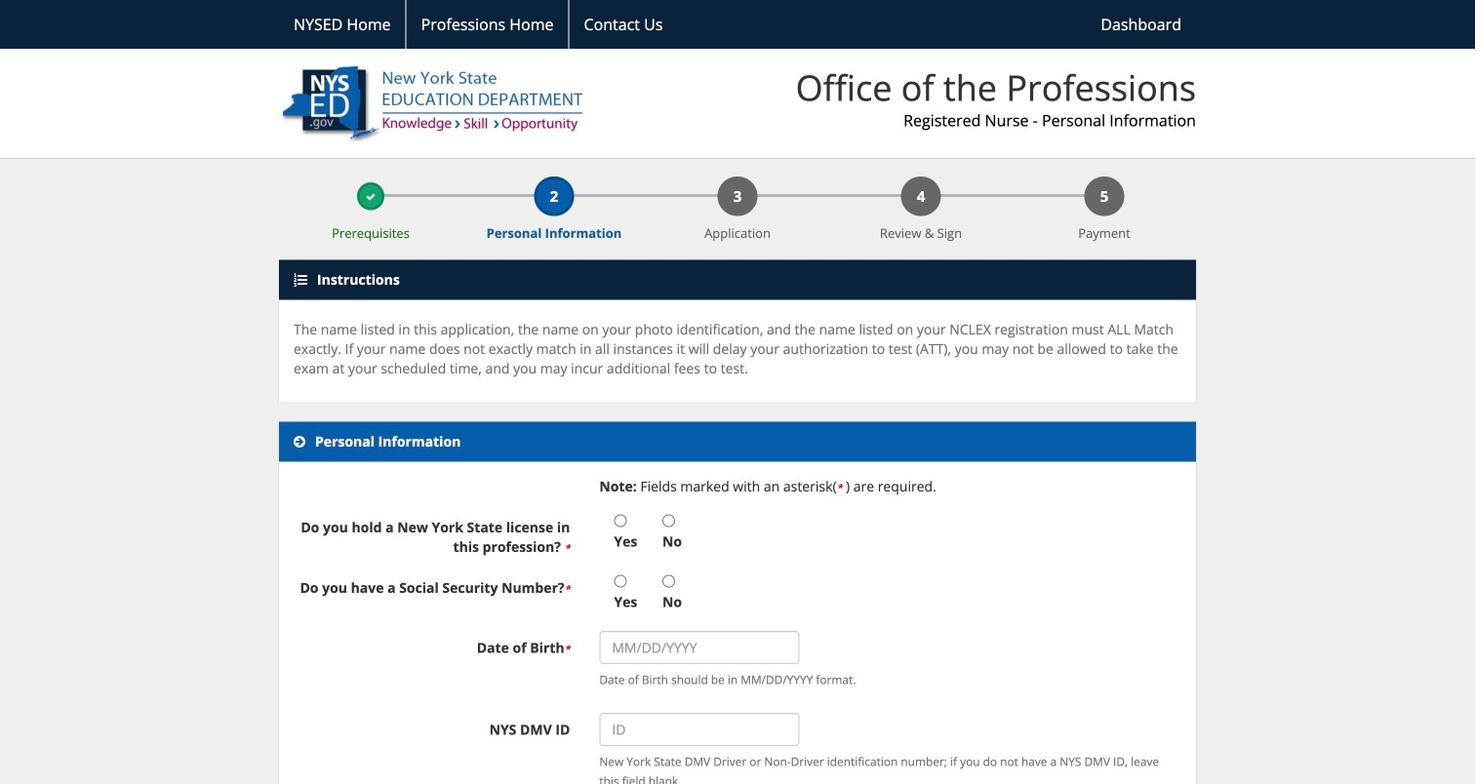 Task type: locate. For each thing, give the bounding box(es) containing it.
list ol image
[[294, 273, 307, 287]]

ID text field
[[599, 713, 799, 747]]

None radio
[[614, 515, 627, 528], [663, 515, 675, 528], [614, 575, 627, 588], [614, 515, 627, 528], [663, 515, 675, 528], [614, 575, 627, 588]]

None radio
[[663, 575, 675, 588]]



Task type: describe. For each thing, give the bounding box(es) containing it.
check image
[[366, 192, 376, 202]]

arrow circle right image
[[294, 435, 305, 449]]

MM/DD/YYYY text field
[[599, 631, 799, 665]]



Task type: vqa. For each thing, say whether or not it's contained in the screenshot.
text field
no



